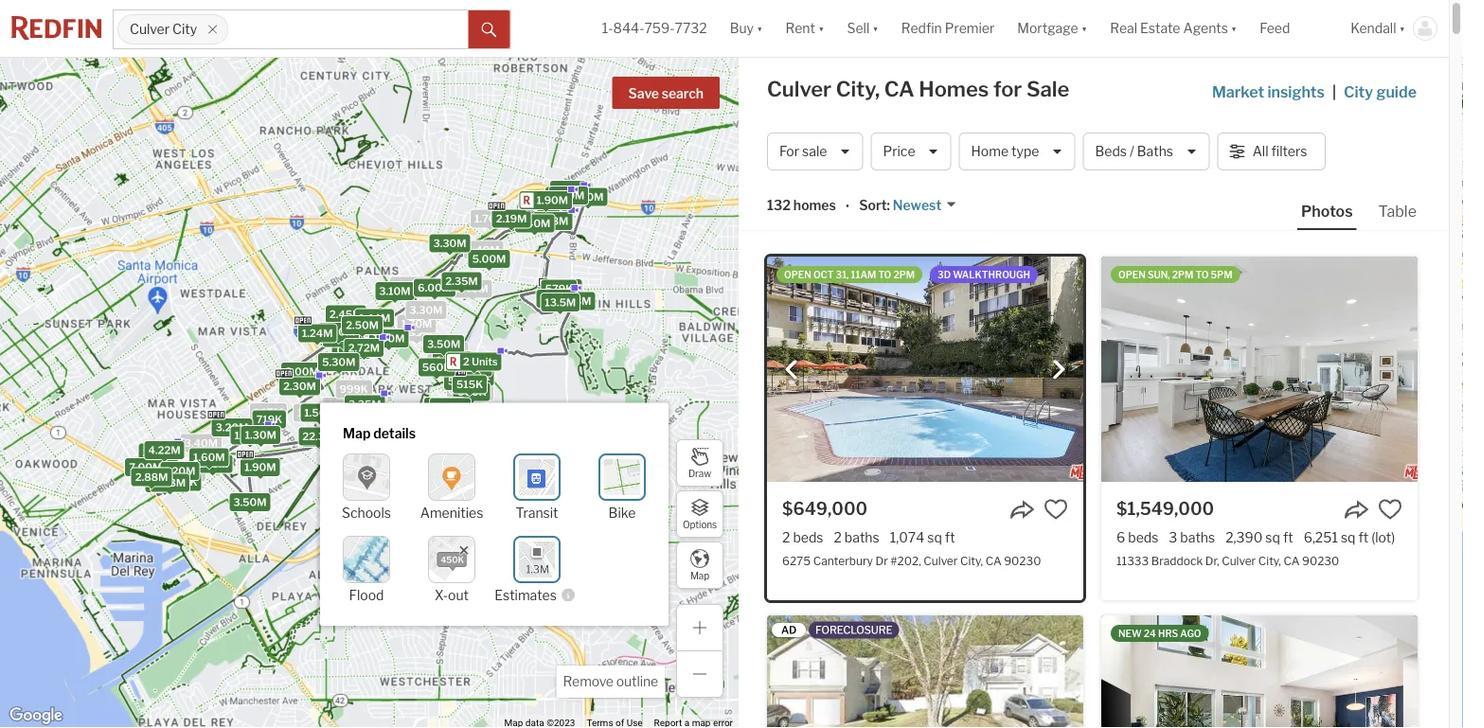 Task type: describe. For each thing, give the bounding box(es) containing it.
1 horizontal spatial 3.10m
[[540, 293, 572, 305]]

0 vertical spatial city
[[172, 21, 197, 37]]

homes
[[919, 76, 989, 102]]

1 horizontal spatial 3.50m
[[427, 338, 461, 350]]

(lot)
[[1372, 529, 1396, 546]]

favorite button image
[[1044, 497, 1068, 522]]

culver down 1,074 sq ft
[[924, 554, 958, 568]]

3 units
[[319, 328, 354, 340]]

2 90230 from the left
[[1302, 554, 1340, 568]]

premier
[[945, 20, 995, 36]]

photos button
[[1298, 201, 1375, 230]]

buy
[[730, 20, 754, 36]]

canterbury
[[813, 554, 873, 568]]

estimates
[[495, 587, 557, 603]]

1.90m up 1.68m
[[537, 194, 568, 206]]

1.20m down 7.00m
[[149, 477, 180, 490]]

city guide link
[[1344, 81, 1421, 103]]

draw
[[689, 468, 711, 480]]

sale
[[802, 143, 827, 159]]

▾ inside dropdown button
[[1231, 20, 1237, 36]]

culver city
[[130, 21, 197, 37]]

4.22m
[[148, 444, 181, 456]]

photo of 13337 beach ave #101, marina del rey, ca 90292 image
[[1102, 616, 1418, 728]]

2 units up 739k
[[485, 532, 520, 545]]

real estate agents ▾ button
[[1099, 0, 1249, 57]]

amenities button
[[420, 453, 483, 521]]

buy ▾
[[730, 20, 763, 36]]

new
[[1119, 628, 1142, 639]]

1 horizontal spatial 559k
[[550, 282, 578, 295]]

feed
[[1260, 20, 1290, 36]]

0 horizontal spatial ca
[[884, 76, 915, 102]]

646k
[[502, 506, 531, 518]]

beds for $649,000
[[793, 529, 824, 546]]

1.50m up 579k
[[526, 213, 558, 225]]

sell
[[847, 20, 870, 36]]

1 horizontal spatial ca
[[986, 554, 1002, 568]]

750k
[[498, 522, 527, 534]]

redfin premier button
[[890, 0, 1006, 57]]

for sale
[[780, 143, 827, 159]]

1.50m down 4.22m
[[165, 466, 196, 479]]

sell ▾
[[847, 20, 879, 36]]

1,074
[[890, 529, 925, 546]]

1 vertical spatial 3.30m
[[410, 304, 443, 316]]

0 horizontal spatial city,
[[836, 76, 880, 102]]

6
[[1117, 529, 1126, 546]]

2.19m
[[496, 212, 527, 225]]

|
[[1333, 82, 1337, 101]]

market insights | city guide
[[1212, 82, 1417, 101]]

1.80m up 579k
[[515, 213, 547, 225]]

520k
[[499, 517, 527, 530]]

579k
[[545, 283, 573, 295]]

▾ for sell ▾
[[873, 20, 879, 36]]

search
[[662, 86, 704, 102]]

1-844-759-7732 link
[[602, 20, 707, 36]]

2,390
[[1226, 529, 1263, 546]]

6,251
[[1304, 529, 1338, 546]]

culver down the rent
[[767, 76, 832, 102]]

options
[[683, 519, 717, 531]]

2 up 6275
[[782, 529, 790, 546]]

beds
[[1095, 143, 1127, 159]]

sq for $1,549,000
[[1266, 529, 1281, 546]]

6275 canterbury dr #202, culver city, ca 90230
[[782, 554, 1041, 568]]

sale
[[1027, 76, 1070, 102]]

995k
[[381, 433, 410, 445]]

sq for $649,000
[[928, 529, 942, 546]]

favorite button checkbox
[[1378, 497, 1403, 522]]

x-out
[[435, 587, 469, 603]]

3.35m
[[348, 398, 381, 411]]

2 up 789k
[[463, 355, 470, 368]]

2 down 646k
[[502, 519, 509, 531]]

1 vertical spatial 559k
[[448, 375, 476, 387]]

x-out button
[[428, 536, 475, 603]]

2 2pm from the left
[[1172, 269, 1194, 280]]

1.40m up 579k
[[519, 217, 551, 230]]

719k
[[256, 413, 282, 426]]

table button
[[1375, 201, 1421, 228]]

13.5m
[[545, 296, 576, 309]]

844-
[[613, 20, 645, 36]]

kendall
[[1351, 20, 1397, 36]]

favorite button checkbox
[[1044, 497, 1068, 522]]

for
[[994, 76, 1022, 102]]

beds / baths button
[[1083, 133, 1210, 170]]

baths
[[1137, 143, 1174, 159]]

2 units up 789k
[[463, 355, 498, 368]]

5.00m
[[472, 253, 506, 265]]

999k
[[340, 383, 368, 396]]

baths for $1,549,000
[[1181, 529, 1215, 546]]

photos
[[1301, 202, 1353, 220]]

remove outline
[[563, 674, 658, 690]]

outline
[[616, 674, 658, 690]]

remove
[[563, 674, 614, 690]]

1.44m
[[359, 312, 390, 324]]

1.50m up 560k
[[401, 326, 432, 338]]

all filters
[[1253, 143, 1308, 159]]

rent ▾
[[786, 20, 824, 36]]

1.80m down 3.40m
[[197, 458, 229, 470]]

1.90m up 789k
[[437, 354, 468, 367]]

redfin
[[901, 20, 942, 36]]

0 vertical spatial 1.15m
[[254, 406, 283, 419]]

1.50m up 22.3m
[[304, 407, 336, 419]]

draw button
[[676, 440, 724, 487]]

open for open oct 31, 11am to 2pm
[[784, 269, 812, 280]]

1.53m
[[155, 477, 186, 489]]

3.20m
[[216, 422, 249, 434]]

amenities
[[420, 505, 483, 521]]

2 units up 715k
[[489, 529, 524, 542]]

mortgage
[[1018, 20, 1079, 36]]

1.55m up '290k'
[[423, 451, 454, 463]]

2 up 715k
[[489, 529, 495, 542]]

map button
[[676, 542, 724, 589]]

7.00m
[[129, 461, 162, 474]]

5.30m
[[322, 356, 356, 368]]

515k
[[456, 378, 483, 391]]

buy ▾ button
[[719, 0, 774, 57]]

989k
[[173, 467, 202, 479]]

0 vertical spatial 1.05m
[[411, 459, 443, 472]]

1.90m down 1.44m
[[373, 333, 405, 345]]

1.20m down 4.22m
[[164, 465, 196, 477]]

1 2pm from the left
[[894, 269, 915, 280]]

0 vertical spatial 1.30m
[[550, 190, 581, 202]]

6,251 sq ft (lot)
[[1304, 529, 1396, 546]]

1.24m
[[302, 327, 333, 340]]

132
[[767, 197, 791, 213]]

ad region
[[767, 616, 1084, 728]]

0 vertical spatial 2.30m
[[431, 345, 464, 357]]



Task type: locate. For each thing, give the bounding box(es) containing it.
3 for 3 baths
[[1169, 529, 1178, 546]]

open
[[784, 269, 812, 280], [1119, 269, 1146, 280]]

to left 5pm
[[1196, 269, 1209, 280]]

1 horizontal spatial city,
[[960, 554, 983, 568]]

photo of 6275 canterbury dr #202, culver city, ca 90230 image
[[767, 257, 1084, 482]]

1-844-759-7732
[[602, 20, 707, 36]]

1.60m up 1.68m
[[553, 190, 585, 202]]

3.50m down 1.87m
[[233, 496, 267, 509]]

transit
[[516, 505, 558, 521]]

None search field
[[229, 10, 469, 48]]

map for map
[[690, 570, 710, 582]]

3 for 3 units
[[319, 328, 326, 340]]

remove outline button
[[556, 666, 665, 698]]

290k
[[453, 472, 481, 485]]

0 vertical spatial 3.00m
[[525, 214, 559, 226]]

dialog
[[320, 403, 669, 626]]

1.55m
[[535, 215, 566, 227], [336, 344, 367, 356], [350, 416, 381, 428], [423, 451, 454, 463], [413, 464, 444, 476]]

0 vertical spatial 1.25m
[[559, 185, 589, 198]]

2.50m
[[346, 319, 379, 332]]

1.55m down 3.35m
[[350, 416, 381, 428]]

0 horizontal spatial 1.35m
[[326, 401, 357, 413]]

sell ▾ button
[[847, 0, 879, 57]]

map region
[[0, 0, 966, 728]]

0 vertical spatial 1.35m
[[326, 401, 357, 413]]

1 beds from the left
[[793, 529, 824, 546]]

city, right #202,
[[960, 554, 983, 568]]

1.30m down 719k
[[245, 429, 276, 442]]

oct
[[814, 269, 834, 280]]

3 inside "map" region
[[319, 328, 326, 340]]

rent ▾ button
[[774, 0, 836, 57]]

sq right 1,074 at bottom
[[928, 529, 942, 546]]

1 vertical spatial map
[[690, 570, 710, 582]]

:
[[887, 197, 890, 213]]

buy ▾ button
[[730, 0, 763, 57]]

table
[[1379, 202, 1417, 220]]

braddock
[[1152, 554, 1203, 568]]

2,390 sq ft
[[1226, 529, 1294, 546]]

1 vertical spatial 2.30m
[[283, 380, 316, 393]]

1 vertical spatial city
[[1344, 82, 1374, 101]]

11333
[[1117, 554, 1149, 568]]

759-
[[645, 20, 675, 36]]

2 ft from the left
[[1283, 529, 1294, 546]]

640k
[[491, 528, 520, 540]]

3.00m up 579k
[[525, 214, 559, 226]]

1 vertical spatial 1.05m
[[447, 481, 479, 493]]

1.90m down 1.87m
[[244, 461, 276, 474]]

1.25m up 1.68m
[[559, 185, 589, 198]]

flood button
[[343, 536, 390, 603]]

guide
[[1377, 82, 1417, 101]]

mortgage ▾ button
[[1018, 0, 1088, 57]]

save search
[[629, 86, 704, 102]]

1 horizontal spatial 1.05m
[[447, 481, 479, 493]]

1 vertical spatial 3
[[1169, 529, 1178, 546]]

1.25m up 1.37m
[[384, 428, 414, 440]]

1 vertical spatial 1.15m
[[467, 457, 496, 469]]

1.05m up 1.45m
[[411, 459, 443, 472]]

baths
[[845, 529, 880, 546], [1181, 529, 1215, 546]]

real estate agents ▾
[[1110, 20, 1237, 36]]

ft for $649,000
[[945, 529, 955, 546]]

map down "options"
[[690, 570, 710, 582]]

3.30m down 6.00m
[[410, 304, 443, 316]]

▾ right mortgage
[[1081, 20, 1088, 36]]

map down 3.35m
[[343, 426, 371, 442]]

next button image
[[1050, 361, 1068, 380]]

units
[[328, 328, 354, 340], [472, 355, 498, 368], [507, 510, 533, 522], [511, 519, 537, 531], [498, 529, 524, 542], [494, 532, 520, 545]]

all filters button
[[1218, 133, 1326, 170]]

open for open sun, 2pm to 5pm
[[1119, 269, 1146, 280]]

/
[[1130, 143, 1135, 159]]

real estate agents ▾ link
[[1110, 0, 1237, 57]]

3.00m left 5.30m
[[285, 366, 319, 378]]

▾ right the rent
[[818, 20, 824, 36]]

0 vertical spatial 1.60m
[[553, 190, 585, 202]]

6 ▾ from the left
[[1400, 20, 1406, 36]]

culver left remove culver city image
[[130, 21, 170, 37]]

insights
[[1268, 82, 1325, 101]]

0 vertical spatial 3.50m
[[427, 338, 461, 350]]

0 horizontal spatial 3.00m
[[285, 366, 319, 378]]

previous button image
[[782, 361, 801, 380]]

estimates button
[[495, 536, 580, 603]]

dialog containing map details
[[320, 403, 669, 626]]

1 vertical spatial 3.50m
[[233, 496, 267, 509]]

1 ▾ from the left
[[757, 20, 763, 36]]

2.72m
[[348, 342, 380, 354]]

▾ for rent ▾
[[818, 20, 824, 36]]

baths up dr,
[[1181, 529, 1215, 546]]

ft left (lot)
[[1359, 529, 1369, 546]]

0 horizontal spatial map
[[343, 426, 371, 442]]

1 horizontal spatial beds
[[1128, 529, 1159, 546]]

photo of 11333 braddock dr, culver city, ca 90230 image
[[1102, 257, 1418, 482]]

1 horizontal spatial sq
[[1266, 529, 1281, 546]]

all
[[1253, 143, 1269, 159]]

1.60m up the 805k
[[525, 497, 557, 510]]

sort :
[[859, 197, 890, 213]]

1 90230 from the left
[[1004, 554, 1041, 568]]

7732
[[675, 20, 707, 36]]

submit search image
[[482, 22, 497, 38]]

11am
[[851, 269, 876, 280]]

▾ right kendall
[[1400, 20, 1406, 36]]

1 vertical spatial 1.25m
[[380, 410, 411, 422]]

open sun, 2pm to 5pm
[[1119, 269, 1233, 280]]

▾ for mortgage ▾
[[1081, 20, 1088, 36]]

0 horizontal spatial 1.30m
[[245, 429, 276, 442]]

beds for $1,549,000
[[1128, 529, 1159, 546]]

0 horizontal spatial sq
[[928, 529, 942, 546]]

1 horizontal spatial map
[[690, 570, 710, 582]]

details
[[373, 426, 416, 442]]

save
[[629, 86, 659, 102]]

0 horizontal spatial beds
[[793, 529, 824, 546]]

▾ right the buy
[[757, 20, 763, 36]]

1.25m up details
[[380, 410, 411, 422]]

flood
[[349, 587, 384, 603]]

2 beds from the left
[[1128, 529, 1159, 546]]

1.05m up amenities at left bottom
[[447, 481, 479, 493]]

0 horizontal spatial 3.10m
[[379, 285, 411, 297]]

▾ right sell at the right of the page
[[873, 20, 879, 36]]

1 horizontal spatial city
[[1344, 82, 1374, 101]]

open left oct
[[784, 269, 812, 280]]

2 horizontal spatial city,
[[1259, 554, 1281, 568]]

1 vertical spatial 1.30m
[[245, 429, 276, 442]]

1-
[[602, 20, 613, 36]]

sell ▾ button
[[836, 0, 890, 57]]

2 up the 640k
[[498, 510, 504, 522]]

1 horizontal spatial 1.15m
[[467, 457, 496, 469]]

2 open from the left
[[1119, 269, 1146, 280]]

559k up 780k
[[448, 375, 476, 387]]

new 24 hrs ago
[[1119, 628, 1202, 639]]

4.60m
[[322, 326, 355, 338]]

3
[[319, 328, 326, 340], [1169, 529, 1178, 546]]

0 vertical spatial map
[[343, 426, 371, 442]]

24
[[1144, 628, 1156, 639]]

1.80m up '290k'
[[464, 439, 496, 451]]

x-
[[435, 587, 448, 603]]

0 horizontal spatial to
[[878, 269, 892, 280]]

1.40m left 2.35m
[[394, 280, 426, 292]]

redfin premier
[[901, 20, 995, 36]]

0 horizontal spatial 3
[[319, 328, 326, 340]]

city, down sell at the right of the page
[[836, 76, 880, 102]]

2 vertical spatial 1.60m
[[525, 497, 557, 510]]

559k up 13.5m
[[550, 282, 578, 295]]

0 horizontal spatial 3.50m
[[233, 496, 267, 509]]

1 horizontal spatial 3
[[1169, 529, 1178, 546]]

2 baths from the left
[[1181, 529, 1215, 546]]

1.37m
[[383, 476, 413, 489]]

1 horizontal spatial 3.00m
[[525, 214, 559, 226]]

5 ▾ from the left
[[1231, 20, 1237, 36]]

to right '11am'
[[878, 269, 892, 280]]

city right |
[[1344, 82, 1374, 101]]

agents
[[1184, 20, 1228, 36]]

mortgage ▾
[[1018, 20, 1088, 36]]

ft for $1,549,000
[[1283, 529, 1294, 546]]

0 horizontal spatial ft
[[945, 529, 955, 546]]

1.40m down 5.00m at the top left
[[457, 283, 488, 295]]

1 horizontal spatial 2pm
[[1172, 269, 1194, 280]]

3 left 8.98m
[[319, 328, 326, 340]]

0 horizontal spatial 1.15m
[[254, 406, 283, 419]]

1 horizontal spatial 1.30m
[[550, 190, 581, 202]]

1.15m up '290k'
[[467, 457, 496, 469]]

1 horizontal spatial ft
[[1283, 529, 1294, 546]]

2 to from the left
[[1196, 269, 1209, 280]]

739k
[[489, 547, 517, 559]]

0 horizontal spatial 1.05m
[[411, 459, 443, 472]]

map for map details
[[343, 426, 371, 442]]

1.45m
[[389, 482, 421, 494]]

2 horizontal spatial ca
[[1284, 554, 1300, 568]]

1.05m
[[411, 459, 443, 472], [447, 481, 479, 493]]

ca down 2,390 sq ft
[[1284, 554, 1300, 568]]

780k
[[451, 389, 479, 401]]

1.68m
[[537, 215, 569, 227]]

132 homes •
[[767, 197, 850, 215]]

789k
[[456, 374, 484, 386]]

baths for $649,000
[[845, 529, 880, 546]]

sq right "2,390"
[[1266, 529, 1281, 546]]

1.55m down 3 units
[[336, 344, 367, 356]]

ft left 6,251
[[1283, 529, 1294, 546]]

6275
[[782, 554, 811, 568]]

schools button
[[342, 453, 391, 521]]

▾
[[757, 20, 763, 36], [818, 20, 824, 36], [873, 20, 879, 36], [1081, 20, 1088, 36], [1231, 20, 1237, 36], [1400, 20, 1406, 36]]

2pm right sun,
[[1172, 269, 1194, 280]]

2 horizontal spatial ft
[[1359, 529, 1369, 546]]

bike
[[609, 505, 636, 521]]

1 open from the left
[[784, 269, 812, 280]]

sq right 6,251
[[1341, 529, 1356, 546]]

4 ▾ from the left
[[1081, 20, 1088, 36]]

2 up canterbury
[[834, 529, 842, 546]]

2.85m
[[428, 401, 461, 413]]

culver down "2,390"
[[1222, 554, 1256, 568]]

0 horizontal spatial 2pm
[[894, 269, 915, 280]]

1.55m down 2.00m
[[413, 464, 444, 476]]

beds
[[793, 529, 824, 546], [1128, 529, 1159, 546]]

1.80m up 22.3m
[[298, 407, 329, 419]]

875k
[[547, 289, 575, 301]]

2.30m up 560k
[[431, 345, 464, 357]]

2.30m
[[431, 345, 464, 357], [283, 380, 316, 393]]

filters
[[1272, 143, 1308, 159]]

1.90m down 2.00m
[[445, 466, 477, 478]]

ago
[[1180, 628, 1202, 639]]

1.35m down 999k
[[326, 401, 357, 413]]

0 horizontal spatial 2.30m
[[283, 380, 316, 393]]

▾ right agents
[[1231, 20, 1237, 36]]

1 horizontal spatial baths
[[1181, 529, 1215, 546]]

1.60m down 3.40m
[[193, 451, 225, 464]]

2.30m up 22.3m
[[283, 380, 316, 393]]

2 ▾ from the left
[[818, 20, 824, 36]]

save search button
[[612, 77, 720, 109]]

favorite button image
[[1378, 497, 1403, 522]]

1.30m up 1.68m
[[550, 190, 581, 202]]

1.40m down "2.85m"
[[409, 417, 441, 429]]

1 vertical spatial 3.00m
[[285, 366, 319, 378]]

beds up 6275
[[793, 529, 824, 546]]

2 beds
[[782, 529, 824, 546]]

▾ for kendall ▾
[[1400, 20, 1406, 36]]

1.55m right the 2.19m
[[535, 215, 566, 227]]

price button
[[871, 133, 952, 170]]

newest button
[[890, 196, 957, 215]]

3 ft from the left
[[1359, 529, 1369, 546]]

ca right #202,
[[986, 554, 1002, 568]]

0 vertical spatial 3.30m
[[433, 237, 467, 250]]

1 vertical spatial 1.35m
[[417, 476, 448, 488]]

transit button
[[513, 453, 561, 521]]

3.30m up 2.35m
[[433, 237, 467, 250]]

1 horizontal spatial 90230
[[1302, 554, 1340, 568]]

city left remove culver city image
[[172, 21, 197, 37]]

0 horizontal spatial baths
[[845, 529, 880, 546]]

22.3m
[[302, 430, 335, 443]]

0 horizontal spatial 90230
[[1004, 554, 1041, 568]]

2 units
[[463, 355, 498, 368], [498, 510, 533, 522], [502, 519, 537, 531], [489, 529, 524, 542], [485, 532, 520, 545]]

1 sq from the left
[[928, 529, 942, 546]]

ca left homes
[[884, 76, 915, 102]]

805k
[[502, 515, 531, 528]]

sort
[[859, 197, 887, 213]]

2 vertical spatial 1.25m
[[384, 428, 414, 440]]

▾ for buy ▾
[[757, 20, 763, 36]]

0 vertical spatial 3
[[319, 328, 326, 340]]

495k
[[460, 361, 488, 374]]

1.15m
[[254, 406, 283, 419], [467, 457, 496, 469]]

2 horizontal spatial sq
[[1341, 529, 1356, 546]]

open oct 31, 11am to 2pm
[[784, 269, 915, 280]]

google image
[[5, 704, 67, 728]]

1.10m
[[306, 432, 335, 444]]

2 baths
[[834, 529, 880, 546]]

2 up 739k
[[485, 532, 492, 545]]

1.35m down 2.00m
[[417, 476, 448, 488]]

remove culver city image
[[207, 24, 218, 35]]

1 horizontal spatial open
[[1119, 269, 1146, 280]]

1 ft from the left
[[945, 529, 955, 546]]

1.15m up 1.87m
[[254, 406, 283, 419]]

city
[[172, 21, 197, 37], [1344, 82, 1374, 101]]

2 sq from the left
[[1266, 529, 1281, 546]]

0 horizontal spatial city
[[172, 21, 197, 37]]

city, down 2,390 sq ft
[[1259, 554, 1281, 568]]

1 to from the left
[[878, 269, 892, 280]]

0 vertical spatial 559k
[[550, 282, 578, 295]]

beds right 6
[[1128, 529, 1159, 546]]

market insights link
[[1212, 62, 1325, 103]]

2 units up the 640k
[[498, 510, 533, 522]]

1 vertical spatial 1.60m
[[193, 451, 225, 464]]

775k
[[454, 378, 481, 391]]

1 horizontal spatial 2.30m
[[431, 345, 464, 357]]

2pm left 3d
[[894, 269, 915, 280]]

1 baths from the left
[[845, 529, 880, 546]]

map inside 'button'
[[690, 570, 710, 582]]

1 horizontal spatial to
[[1196, 269, 1209, 280]]

0 horizontal spatial open
[[784, 269, 812, 280]]

baths up canterbury
[[845, 529, 880, 546]]

3.50m up 560k
[[427, 338, 461, 350]]

1.40m up 2.35m
[[468, 244, 500, 256]]

ft right 1,074 at bottom
[[945, 529, 955, 546]]

3 sq from the left
[[1341, 529, 1356, 546]]

kendall ▾
[[1351, 20, 1406, 36]]

0 horizontal spatial 559k
[[448, 375, 476, 387]]

open left sun,
[[1119, 269, 1146, 280]]

3 up the braddock
[[1169, 529, 1178, 546]]

3 ▾ from the left
[[873, 20, 879, 36]]

3.30m
[[433, 237, 467, 250], [410, 304, 443, 316]]

estate
[[1140, 20, 1181, 36]]

culver
[[130, 21, 170, 37], [767, 76, 832, 102], [924, 554, 958, 568], [1222, 554, 1256, 568]]

1 horizontal spatial 1.35m
[[417, 476, 448, 488]]

2 units down 646k
[[502, 519, 537, 531]]



Task type: vqa. For each thing, say whether or not it's contained in the screenshot.
2nd the beds from left
yes



